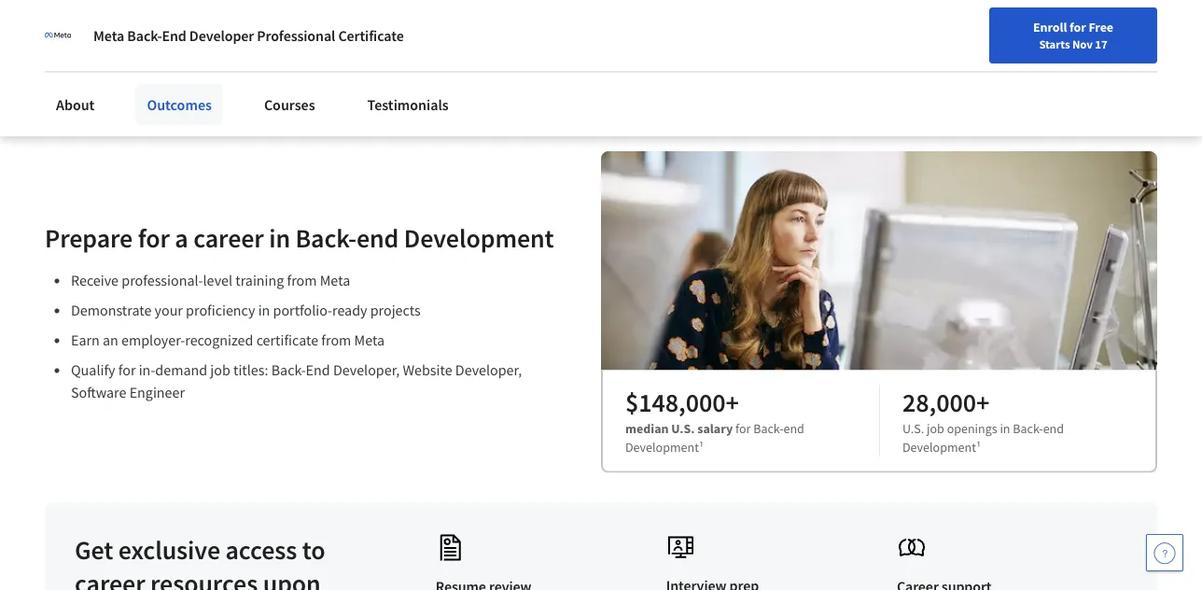 Task type: vqa. For each thing, say whether or not it's contained in the screenshot.
Product
no



Task type: describe. For each thing, give the bounding box(es) containing it.
ready
[[332, 301, 367, 320]]

career inside get exclusive access to career resources upo
[[75, 567, 145, 590]]

get
[[75, 533, 113, 566]]

professional-
[[122, 271, 203, 290]]

get exclusive access to career resources upo
[[75, 533, 325, 590]]

end inside qualify for in-demand job titles: back-end developer, website developer, software engineer
[[306, 361, 330, 379]]

learn more about coursera for business link
[[76, 40, 334, 59]]

nov
[[1073, 36, 1093, 51]]

demonstrate
[[71, 301, 152, 320]]

17
[[1095, 36, 1108, 51]]

enroll for free starts nov 17
[[1034, 19, 1114, 51]]

earn
[[71, 331, 100, 350]]

¹ for 28,000
[[976, 438, 981, 455]]

for left the 'business'
[[255, 40, 274, 59]]

$148,000 + median u.s. salary
[[626, 386, 739, 437]]

courses link
[[253, 84, 326, 125]]

employer-
[[121, 331, 185, 350]]

in inside '28,000 + u.s. job openings in back-end development'
[[1000, 420, 1011, 437]]

testimonials link
[[356, 84, 460, 125]]

engineer
[[129, 383, 185, 402]]

level
[[203, 271, 233, 290]]

development inside for back-end development
[[626, 438, 699, 455]]

end inside for back-end development
[[784, 420, 805, 437]]

portfolio-
[[273, 301, 332, 320]]

access
[[225, 533, 297, 566]]

0 vertical spatial meta
[[93, 26, 124, 45]]

exclusive
[[118, 533, 220, 566]]

back- inside qualify for in-demand job titles: back-end developer, website developer, software engineer
[[271, 361, 306, 379]]

starts
[[1039, 36, 1070, 51]]

website
[[403, 361, 452, 379]]

2 developer, from the left
[[455, 361, 522, 379]]

courses
[[264, 95, 315, 114]]

for for demand
[[118, 361, 136, 379]]

more
[[116, 40, 150, 59]]

1 vertical spatial from
[[321, 331, 351, 350]]

professional
[[257, 26, 335, 45]]

business
[[277, 40, 334, 59]]

1 horizontal spatial career
[[193, 221, 264, 254]]

salary
[[698, 420, 733, 437]]

help center image
[[1154, 541, 1176, 564]]

coursera
[[194, 40, 252, 59]]

¹ for $148,000
[[699, 438, 704, 455]]

about link
[[45, 84, 106, 125]]

0 vertical spatial in
[[269, 221, 290, 254]]

projects
[[370, 301, 421, 320]]

1 developer, from the left
[[333, 361, 400, 379]]

an
[[103, 331, 118, 350]]

demonstrate your proficiency in portfolio-ready projects
[[71, 301, 421, 320]]

meta back-end developer professional certificate
[[93, 26, 404, 45]]

enroll
[[1034, 19, 1067, 35]]

receive professional-level training from meta
[[71, 271, 350, 290]]

2 horizontal spatial meta
[[354, 331, 385, 350]]

28,000 + u.s. job openings in back-end development
[[903, 386, 1064, 455]]

show notifications image
[[1019, 23, 1041, 46]]

prepare for a career in back-end development
[[45, 221, 554, 254]]

qualify for in-demand job titles: back-end developer, website developer, software engineer
[[71, 361, 522, 402]]



Task type: locate. For each thing, give the bounding box(es) containing it.
1 horizontal spatial u.s.
[[903, 420, 925, 437]]

+ for 28,000
[[976, 386, 990, 418]]

about
[[56, 95, 95, 114]]

1 vertical spatial meta
[[320, 271, 350, 290]]

prepare
[[45, 221, 133, 254]]

for up 'nov' at the top right of page
[[1070, 19, 1086, 35]]

u.s. down 28,000
[[903, 420, 925, 437]]

end right salary
[[784, 420, 805, 437]]

¹ down "openings"
[[976, 438, 981, 455]]

from up portfolio-
[[287, 271, 317, 290]]

testimonials
[[367, 95, 449, 114]]

back- right salary
[[754, 420, 784, 437]]

1 vertical spatial in
[[258, 301, 270, 320]]

in
[[269, 221, 290, 254], [258, 301, 270, 320], [1000, 420, 1011, 437]]

1 vertical spatial job
[[927, 420, 945, 437]]

back- up portfolio-
[[295, 221, 357, 254]]

meta down ready
[[354, 331, 385, 350]]

coursera enterprise logos image
[[776, 0, 1127, 44]]

back- inside '28,000 + u.s. job openings in back-end development'
[[1013, 420, 1043, 437]]

1 horizontal spatial end
[[306, 361, 330, 379]]

menu item
[[879, 19, 999, 79]]

developer
[[189, 26, 254, 45]]

1 horizontal spatial ¹
[[976, 438, 981, 455]]

end right "openings"
[[1043, 420, 1064, 437]]

2 horizontal spatial end
[[1043, 420, 1064, 437]]

median
[[626, 420, 669, 437]]

learn
[[76, 40, 113, 59]]

+ for $148,000
[[726, 386, 739, 418]]

developer,
[[333, 361, 400, 379], [455, 361, 522, 379]]

28,000
[[903, 386, 976, 418]]

2 ¹ from the left
[[976, 438, 981, 455]]

0 horizontal spatial +
[[726, 386, 739, 418]]

about
[[153, 40, 191, 59]]

None search field
[[251, 12, 438, 49]]

1 vertical spatial career
[[75, 567, 145, 590]]

0 horizontal spatial end
[[357, 221, 399, 254]]

in up "training"
[[269, 221, 290, 254]]

meta
[[93, 26, 124, 45], [320, 271, 350, 290], [354, 331, 385, 350]]

career up level
[[193, 221, 264, 254]]

your
[[155, 301, 183, 320]]

0 horizontal spatial from
[[287, 271, 317, 290]]

2 + from the left
[[976, 386, 990, 418]]

end right more
[[162, 26, 186, 45]]

+
[[726, 386, 739, 418], [976, 386, 990, 418]]

developer, right website
[[455, 361, 522, 379]]

learn more about coursera for business
[[76, 40, 334, 59]]

job inside '28,000 + u.s. job openings in back-end development'
[[927, 420, 945, 437]]

a
[[175, 221, 188, 254]]

0 horizontal spatial developer,
[[333, 361, 400, 379]]

development inside '28,000 + u.s. job openings in back-end development'
[[903, 438, 976, 455]]

end
[[357, 221, 399, 254], [784, 420, 805, 437], [1043, 420, 1064, 437]]

1 horizontal spatial job
[[927, 420, 945, 437]]

outcomes link
[[136, 84, 223, 125]]

back- right learn
[[127, 26, 162, 45]]

+ up "openings"
[[976, 386, 990, 418]]

for inside qualify for in-demand job titles: back-end developer, website developer, software engineer
[[118, 361, 136, 379]]

+ inside '$148,000 + median u.s. salary'
[[726, 386, 739, 418]]

from down ready
[[321, 331, 351, 350]]

recognized
[[185, 331, 253, 350]]

qualify
[[71, 361, 115, 379]]

¹
[[699, 438, 704, 455], [976, 438, 981, 455]]

meta up ready
[[320, 271, 350, 290]]

u.s.
[[672, 420, 695, 437], [903, 420, 925, 437]]

for for starts
[[1070, 19, 1086, 35]]

meta right meta icon
[[93, 26, 124, 45]]

end inside '28,000 + u.s. job openings in back-end development'
[[1043, 420, 1064, 437]]

1 + from the left
[[726, 386, 739, 418]]

end down certificate
[[306, 361, 330, 379]]

1 vertical spatial end
[[306, 361, 330, 379]]

receive
[[71, 271, 119, 290]]

back- inside for back-end development
[[754, 420, 784, 437]]

outcomes
[[147, 95, 212, 114]]

0 horizontal spatial end
[[162, 26, 186, 45]]

in right "openings"
[[1000, 420, 1011, 437]]

0 horizontal spatial meta
[[93, 26, 124, 45]]

0 horizontal spatial job
[[210, 361, 230, 379]]

¹ down salary
[[699, 438, 704, 455]]

openings
[[947, 420, 998, 437]]

0 vertical spatial end
[[162, 26, 186, 45]]

back- right "openings"
[[1013, 420, 1043, 437]]

career down get
[[75, 567, 145, 590]]

for inside for back-end development
[[736, 420, 751, 437]]

$148,000
[[626, 386, 726, 418]]

coursera image
[[15, 15, 134, 45]]

resources
[[150, 567, 258, 590]]

1 horizontal spatial meta
[[320, 271, 350, 290]]

demand
[[155, 361, 207, 379]]

u.s. down $148,000
[[672, 420, 695, 437]]

2 vertical spatial meta
[[354, 331, 385, 350]]

job down recognized
[[210, 361, 230, 379]]

earn an employer-recognized certificate from meta
[[71, 331, 385, 350]]

0 vertical spatial career
[[193, 221, 264, 254]]

2 horizontal spatial development
[[903, 438, 976, 455]]

back- down certificate
[[271, 361, 306, 379]]

0 horizontal spatial ¹
[[699, 438, 704, 455]]

training
[[236, 271, 284, 290]]

1 u.s. from the left
[[672, 420, 695, 437]]

2 u.s. from the left
[[903, 420, 925, 437]]

1 horizontal spatial developer,
[[455, 361, 522, 379]]

certificate
[[256, 331, 318, 350]]

back-
[[127, 26, 162, 45], [295, 221, 357, 254], [271, 361, 306, 379], [754, 420, 784, 437], [1013, 420, 1043, 437]]

for inside enroll for free starts nov 17
[[1070, 19, 1086, 35]]

meta image
[[45, 22, 71, 49]]

to
[[302, 533, 325, 566]]

certificate
[[338, 26, 404, 45]]

u.s. inside '$148,000 + median u.s. salary'
[[672, 420, 695, 437]]

career
[[193, 221, 264, 254], [75, 567, 145, 590]]

1 ¹ from the left
[[699, 438, 704, 455]]

1 horizontal spatial from
[[321, 331, 351, 350]]

from
[[287, 271, 317, 290], [321, 331, 351, 350]]

u.s. inside '28,000 + u.s. job openings in back-end development'
[[903, 420, 925, 437]]

end
[[162, 26, 186, 45], [306, 361, 330, 379]]

+ up salary
[[726, 386, 739, 418]]

in-
[[139, 361, 155, 379]]

+ inside '28,000 + u.s. job openings in back-end development'
[[976, 386, 990, 418]]

0 horizontal spatial development
[[404, 221, 554, 254]]

titles:
[[233, 361, 268, 379]]

for left in-
[[118, 361, 136, 379]]

for back-end development
[[626, 420, 805, 455]]

developer, left website
[[333, 361, 400, 379]]

1 horizontal spatial development
[[626, 438, 699, 455]]

job inside qualify for in-demand job titles: back-end developer, website developer, software engineer
[[210, 361, 230, 379]]

in down "training"
[[258, 301, 270, 320]]

0 horizontal spatial career
[[75, 567, 145, 590]]

job down 28,000
[[927, 420, 945, 437]]

0 horizontal spatial u.s.
[[672, 420, 695, 437]]

software
[[71, 383, 126, 402]]

0 vertical spatial from
[[287, 271, 317, 290]]

0 vertical spatial job
[[210, 361, 230, 379]]

for
[[1070, 19, 1086, 35], [255, 40, 274, 59], [138, 221, 170, 254], [118, 361, 136, 379], [736, 420, 751, 437]]

1 horizontal spatial +
[[976, 386, 990, 418]]

development
[[404, 221, 554, 254], [626, 438, 699, 455], [903, 438, 976, 455]]

1 horizontal spatial end
[[784, 420, 805, 437]]

for right salary
[[736, 420, 751, 437]]

for for career
[[138, 221, 170, 254]]

2 vertical spatial in
[[1000, 420, 1011, 437]]

free
[[1089, 19, 1114, 35]]

for left a
[[138, 221, 170, 254]]

job
[[210, 361, 230, 379], [927, 420, 945, 437]]

proficiency
[[186, 301, 255, 320]]

end up projects
[[357, 221, 399, 254]]



